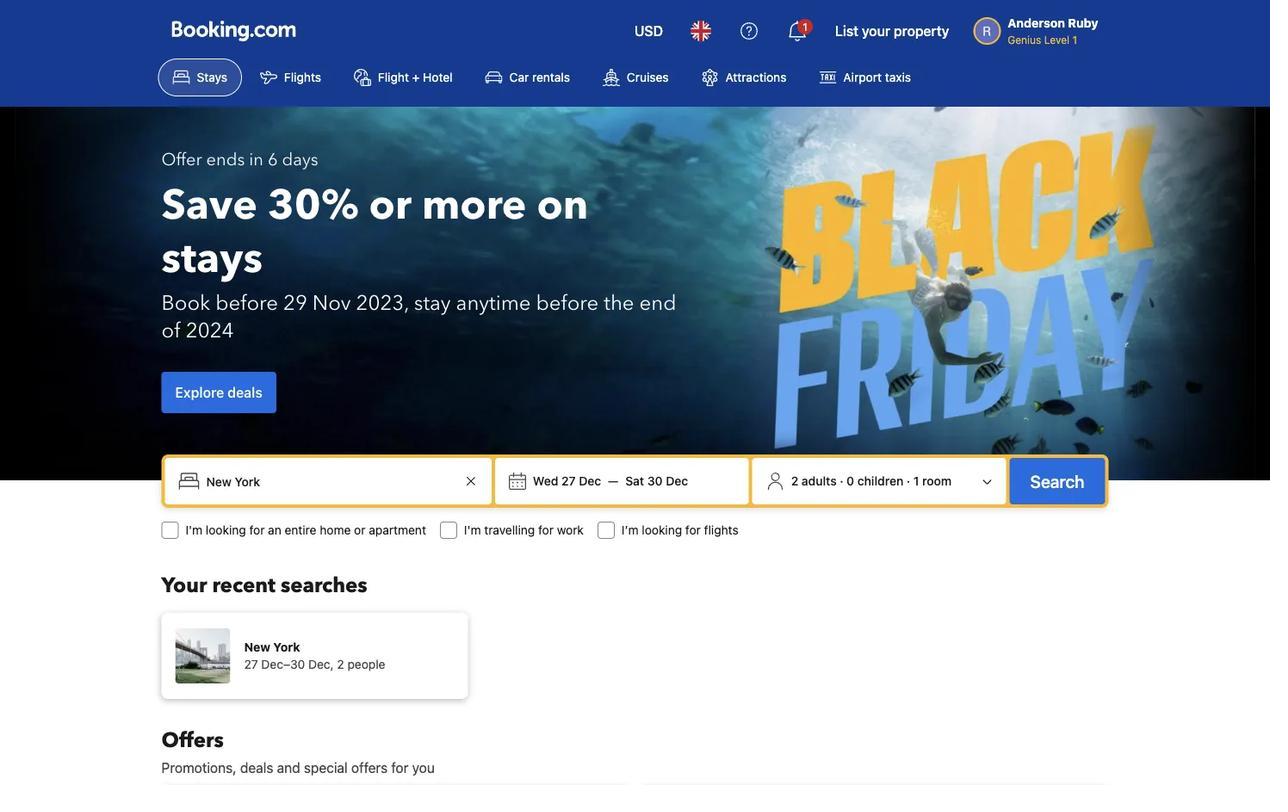 Task type: vqa. For each thing, say whether or not it's contained in the screenshot.
right at
no



Task type: locate. For each thing, give the bounding box(es) containing it.
i'm up your
[[186, 523, 202, 537]]

1 inside 1 dropdown button
[[803, 21, 808, 33]]

ruby
[[1068, 16, 1098, 30]]

1 left room
[[914, 474, 919, 488]]

6
[[268, 148, 278, 172]]

2 left "adults"
[[791, 474, 799, 488]]

0 horizontal spatial before
[[216, 289, 278, 317]]

adults
[[802, 474, 837, 488]]

anderson ruby genius level 1
[[1008, 16, 1098, 46]]

0 horizontal spatial looking
[[206, 523, 246, 537]]

rentals
[[532, 70, 570, 84]]

0 vertical spatial 2
[[791, 474, 799, 488]]

0 horizontal spatial i'm
[[186, 523, 202, 537]]

i'm looking for flights
[[622, 523, 739, 537]]

or right 30%
[[369, 177, 412, 234]]

0 horizontal spatial or
[[354, 523, 366, 537]]

1 horizontal spatial 27
[[562, 474, 576, 488]]

room
[[922, 474, 952, 488]]

offers promotions, deals and special offers for you
[[161, 726, 435, 776]]

deals
[[228, 385, 263, 401], [240, 760, 273, 776]]

1 horizontal spatial looking
[[642, 523, 682, 537]]

or right home
[[354, 523, 366, 537]]

1 vertical spatial 1
[[1073, 34, 1077, 46]]

searches
[[281, 571, 367, 600]]

deals left the and
[[240, 760, 273, 776]]

1 vertical spatial 27
[[244, 658, 258, 672]]

or
[[369, 177, 412, 234], [354, 523, 366, 537]]

1 horizontal spatial ·
[[907, 474, 910, 488]]

for
[[249, 523, 265, 537], [538, 523, 554, 537], [685, 523, 701, 537], [391, 760, 409, 776]]

and
[[277, 760, 300, 776]]

· right children
[[907, 474, 910, 488]]

1 horizontal spatial 1
[[914, 474, 919, 488]]

for inside offers promotions, deals and special offers for you
[[391, 760, 409, 776]]

promotions,
[[161, 760, 236, 776]]

—
[[608, 474, 619, 488]]

stays link
[[158, 59, 242, 96]]

2 inside 2 adults · 0 children · 1 room button
[[791, 474, 799, 488]]

for left work
[[538, 523, 554, 537]]

anderson
[[1008, 16, 1065, 30]]

i'm left travelling
[[464, 523, 481, 537]]

cruises link
[[588, 59, 683, 96]]

wed
[[533, 474, 558, 488]]

1 horizontal spatial before
[[536, 289, 599, 317]]

before
[[216, 289, 278, 317], [536, 289, 599, 317]]

car rentals link
[[471, 59, 585, 96]]

entire
[[285, 523, 317, 537]]

looking left "an"
[[206, 523, 246, 537]]

attractions link
[[687, 59, 801, 96]]

search button
[[1010, 458, 1105, 505]]

for left the you
[[391, 760, 409, 776]]

i'm looking for an entire home or apartment
[[186, 523, 426, 537]]

looking right i'm
[[642, 523, 682, 537]]

2 before from the left
[[536, 289, 599, 317]]

2 adults · 0 children · 1 room button
[[759, 465, 999, 498]]

taxis
[[885, 70, 911, 84]]

before left the
[[536, 289, 599, 317]]

2 right dec,
[[337, 658, 344, 672]]

dec right 30
[[666, 474, 688, 488]]

1 right level
[[1073, 34, 1077, 46]]

27 inside new york 27 dec–30 dec, 2 people
[[244, 658, 258, 672]]

genius
[[1008, 34, 1042, 46]]

stays
[[161, 231, 263, 287]]

work
[[557, 523, 584, 537]]

apartment
[[369, 523, 426, 537]]

0 horizontal spatial 2
[[337, 658, 344, 672]]

0 vertical spatial 27
[[562, 474, 576, 488]]

0
[[847, 474, 854, 488]]

i'm
[[186, 523, 202, 537], [464, 523, 481, 537]]

flights
[[704, 523, 739, 537]]

1 inside 2 adults · 0 children · 1 room button
[[914, 474, 919, 488]]

offers
[[161, 726, 224, 755]]

offers
[[351, 760, 388, 776]]

1 horizontal spatial or
[[369, 177, 412, 234]]

1 dec from the left
[[579, 474, 601, 488]]

new
[[244, 640, 270, 655]]

york
[[273, 640, 300, 655]]

1 horizontal spatial i'm
[[464, 523, 481, 537]]

· left 0
[[840, 474, 844, 488]]

2024
[[186, 316, 234, 345]]

booking.com image
[[172, 21, 296, 41]]

for left "an"
[[249, 523, 265, 537]]

for left flights
[[685, 523, 701, 537]]

new york 27 dec–30 dec, 2 people
[[244, 640, 385, 672]]

for for an
[[249, 523, 265, 537]]

explore
[[175, 385, 224, 401]]

offer ends in 6 days save 30% or more on stays book before 29 nov 2023, stay anytime before the end of 2024
[[161, 148, 677, 345]]

deals right explore
[[228, 385, 263, 401]]

hotel
[[423, 70, 453, 84]]

27 down new
[[244, 658, 258, 672]]

list
[[835, 23, 858, 39]]

1 horizontal spatial 2
[[791, 474, 799, 488]]

0 horizontal spatial ·
[[840, 474, 844, 488]]

2023,
[[356, 289, 409, 317]]

before left 29
[[216, 289, 278, 317]]

1 vertical spatial 2
[[337, 658, 344, 672]]

1 vertical spatial deals
[[240, 760, 273, 776]]

looking
[[206, 523, 246, 537], [642, 523, 682, 537]]

list your property link
[[825, 10, 960, 52]]

0 vertical spatial deals
[[228, 385, 263, 401]]

more
[[422, 177, 527, 234]]

30
[[647, 474, 663, 488]]

dec
[[579, 474, 601, 488], [666, 474, 688, 488]]

2 vertical spatial 1
[[914, 474, 919, 488]]

car
[[509, 70, 529, 84]]

1 horizontal spatial dec
[[666, 474, 688, 488]]

2 horizontal spatial 1
[[1073, 34, 1077, 46]]

1 looking from the left
[[206, 523, 246, 537]]

dec left —
[[579, 474, 601, 488]]

0 horizontal spatial 1
[[803, 21, 808, 33]]

2 looking from the left
[[642, 523, 682, 537]]

airport taxis link
[[805, 59, 926, 96]]

2 i'm from the left
[[464, 523, 481, 537]]

0 vertical spatial 1
[[803, 21, 808, 33]]

1 i'm from the left
[[186, 523, 202, 537]]

car rentals
[[509, 70, 570, 84]]

anytime
[[456, 289, 531, 317]]

the
[[604, 289, 634, 317]]

1
[[803, 21, 808, 33], [1073, 34, 1077, 46], [914, 474, 919, 488]]

0 horizontal spatial dec
[[579, 474, 601, 488]]

27 right wed on the bottom left
[[562, 474, 576, 488]]

nov
[[313, 289, 351, 317]]

27
[[562, 474, 576, 488], [244, 658, 258, 672]]

in
[[249, 148, 263, 172]]

1 left the list
[[803, 21, 808, 33]]

0 vertical spatial or
[[369, 177, 412, 234]]

0 horizontal spatial 27
[[244, 658, 258, 672]]

for for flights
[[685, 523, 701, 537]]



Task type: describe. For each thing, give the bounding box(es) containing it.
attractions
[[726, 70, 787, 84]]

2 adults · 0 children · 1 room
[[791, 474, 952, 488]]

end
[[640, 289, 677, 317]]

flights
[[284, 70, 321, 84]]

flight + hotel
[[378, 70, 453, 84]]

2 · from the left
[[907, 474, 910, 488]]

Where are you going? field
[[199, 466, 461, 497]]

2 inside new york 27 dec–30 dec, 2 people
[[337, 658, 344, 672]]

i'm travelling for work
[[464, 523, 584, 537]]

travelling
[[484, 523, 535, 537]]

wed 27 dec button
[[526, 466, 608, 497]]

i'm for i'm looking for an entire home or apartment
[[186, 523, 202, 537]]

1 inside anderson ruby genius level 1
[[1073, 34, 1077, 46]]

2 dec from the left
[[666, 474, 688, 488]]

level
[[1044, 34, 1070, 46]]

cruises
[[627, 70, 669, 84]]

dec–30
[[261, 658, 305, 672]]

+
[[412, 70, 420, 84]]

your
[[161, 571, 207, 600]]

usd
[[635, 23, 663, 39]]

flight + hotel link
[[339, 59, 467, 96]]

stay
[[414, 289, 451, 317]]

of
[[161, 316, 181, 345]]

1 before from the left
[[216, 289, 278, 317]]

on
[[537, 177, 588, 234]]

explore deals
[[175, 385, 263, 401]]

wed 27 dec — sat 30 dec
[[533, 474, 688, 488]]

book
[[161, 289, 210, 317]]

sat
[[625, 474, 644, 488]]

your recent searches
[[161, 571, 367, 600]]

property
[[894, 23, 949, 39]]

or inside offer ends in 6 days save 30% or more on stays book before 29 nov 2023, stay anytime before the end of 2024
[[369, 177, 412, 234]]

days
[[282, 148, 318, 172]]

children
[[858, 474, 904, 488]]

sat 30 dec button
[[619, 466, 695, 497]]

dec,
[[308, 658, 334, 672]]

ends
[[206, 148, 245, 172]]

flights link
[[245, 59, 336, 96]]

list your property
[[835, 23, 949, 39]]

airport taxis
[[843, 70, 911, 84]]

i'm
[[622, 523, 639, 537]]

airport
[[843, 70, 882, 84]]

special
[[304, 760, 348, 776]]

i'm for i'm travelling for work
[[464, 523, 481, 537]]

looking for i'm
[[642, 523, 682, 537]]

an
[[268, 523, 281, 537]]

your account menu anderson ruby genius level 1 element
[[973, 8, 1105, 47]]

1 vertical spatial or
[[354, 523, 366, 537]]

1 · from the left
[[840, 474, 844, 488]]

stays
[[197, 70, 227, 84]]

flight
[[378, 70, 409, 84]]

you
[[412, 760, 435, 776]]

people
[[347, 658, 385, 672]]

1 button
[[777, 10, 818, 52]]

explore deals link
[[161, 372, 276, 413]]

29
[[283, 289, 307, 317]]

your
[[862, 23, 890, 39]]

looking for i'm
[[206, 523, 246, 537]]

home
[[320, 523, 351, 537]]

recent
[[212, 571, 276, 600]]

save
[[161, 177, 257, 234]]

search
[[1030, 471, 1085, 491]]

for for work
[[538, 523, 554, 537]]

usd button
[[624, 10, 673, 52]]

deals inside offers promotions, deals and special offers for you
[[240, 760, 273, 776]]

30%
[[268, 177, 359, 234]]

offer
[[161, 148, 202, 172]]



